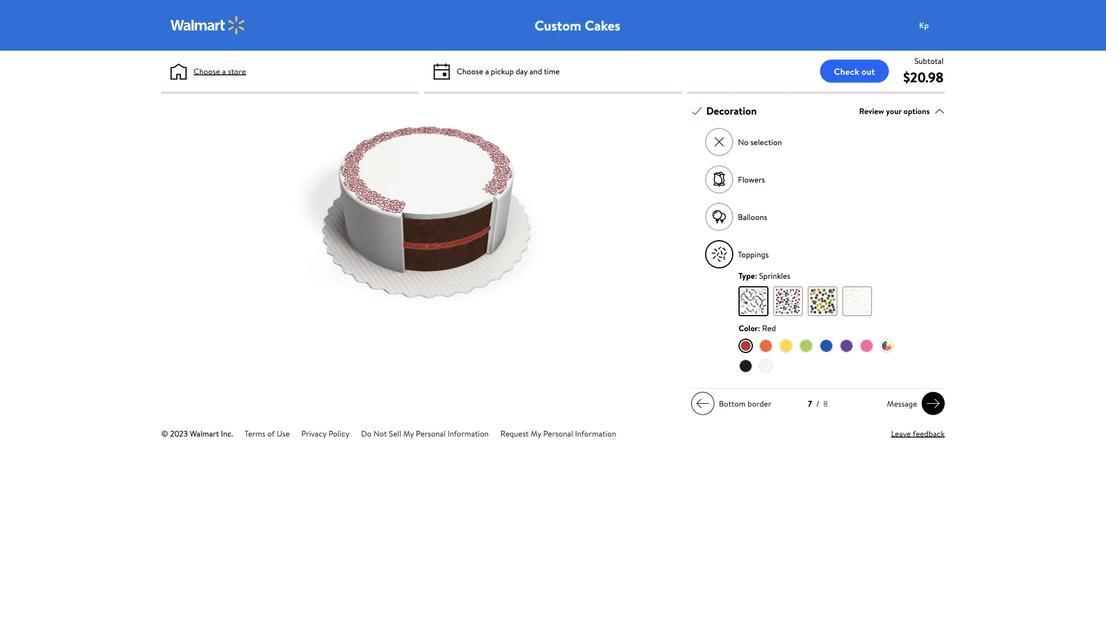 Task type: locate. For each thing, give the bounding box(es) containing it.
check
[[834, 65, 860, 78]]

: left red
[[758, 323, 761, 334]]

leave
[[892, 428, 912, 439]]

0 horizontal spatial a
[[222, 65, 226, 77]]

a for store
[[222, 65, 226, 77]]

toppings
[[738, 249, 769, 260]]

pickup
[[491, 65, 514, 77]]

a for pickup
[[485, 65, 489, 77]]

0 horizontal spatial information
[[448, 428, 489, 439]]

privacy
[[301, 428, 327, 439]]

type
[[739, 270, 755, 281]]

choose
[[194, 65, 220, 77], [457, 65, 483, 77]]

leave feedback
[[892, 428, 945, 439]]

1 a from the left
[[222, 65, 226, 77]]

privacy policy link
[[301, 428, 350, 439]]

request my personal information
[[501, 428, 617, 439]]

7 / 8
[[809, 398, 828, 410]]

terms
[[245, 428, 266, 439]]

1 horizontal spatial a
[[485, 65, 489, 77]]

: for type
[[755, 270, 758, 281]]

do
[[361, 428, 372, 439]]

2 information from the left
[[575, 428, 617, 439]]

custom cakes
[[535, 16, 621, 35]]

1 horizontal spatial :
[[758, 323, 761, 334]]

7
[[809, 398, 813, 410]]

a left "store"
[[222, 65, 226, 77]]

check out
[[834, 65, 875, 78]]

my right sell
[[403, 428, 414, 439]]

: left sprinkles
[[755, 270, 758, 281]]

my
[[403, 428, 414, 439], [531, 428, 542, 439]]

2 choose from the left
[[457, 65, 483, 77]]

0 horizontal spatial my
[[403, 428, 414, 439]]

custom
[[535, 16, 582, 35]]

2 icon for continue arrow image from the left
[[927, 397, 941, 411]]

0 horizontal spatial choose
[[194, 65, 220, 77]]

bottom border
[[719, 398, 772, 409]]

choose left pickup
[[457, 65, 483, 77]]

review your options
[[860, 105, 930, 117]]

kp
[[920, 20, 929, 31]]

my right the request at the left
[[531, 428, 542, 439]]

a
[[222, 65, 226, 77], [485, 65, 489, 77]]

a inside choose a store link
[[222, 65, 226, 77]]

bottom border link
[[692, 392, 776, 415]]

© 2023 walmart inc.
[[161, 428, 233, 439]]

not
[[374, 428, 387, 439]]

1 vertical spatial :
[[758, 323, 761, 334]]

1 horizontal spatial icon for continue arrow image
[[927, 397, 941, 411]]

do not sell my personal information link
[[361, 428, 489, 439]]

privacy policy
[[301, 428, 350, 439]]

1 icon for continue arrow image from the left
[[696, 397, 710, 411]]

review
[[860, 105, 885, 117]]

message
[[887, 398, 918, 409]]

type : sprinkles
[[739, 270, 791, 281]]

balloons
[[738, 211, 768, 223]]

no
[[738, 136, 749, 148]]

kp button
[[913, 14, 959, 37]]

leave feedback button
[[892, 428, 945, 440]]

no selection
[[738, 136, 782, 148]]

icon for continue arrow image
[[696, 397, 710, 411], [927, 397, 941, 411]]

icon for continue arrow image up feedback
[[927, 397, 941, 411]]

a left pickup
[[485, 65, 489, 77]]

personal right the request at the left
[[544, 428, 573, 439]]

1 horizontal spatial my
[[531, 428, 542, 439]]

8
[[824, 398, 828, 410]]

0 horizontal spatial :
[[755, 270, 758, 281]]

check out button
[[820, 60, 889, 83]]

2 a from the left
[[485, 65, 489, 77]]

subtotal
[[915, 55, 944, 66]]

1 horizontal spatial choose
[[457, 65, 483, 77]]

0 horizontal spatial personal
[[416, 428, 446, 439]]

icon for continue arrow image left bottom
[[696, 397, 710, 411]]

flowers
[[738, 174, 765, 185]]

and
[[530, 65, 542, 77]]

:
[[755, 270, 758, 281], [758, 323, 761, 334]]

1 horizontal spatial personal
[[544, 428, 573, 439]]

personal
[[416, 428, 446, 439], [544, 428, 573, 439]]

0 horizontal spatial icon for continue arrow image
[[696, 397, 710, 411]]

1 choose from the left
[[194, 65, 220, 77]]

choose for choose a store
[[194, 65, 220, 77]]

0 vertical spatial :
[[755, 270, 758, 281]]

1 horizontal spatial information
[[575, 428, 617, 439]]

information
[[448, 428, 489, 439], [575, 428, 617, 439]]

choose left "store"
[[194, 65, 220, 77]]

feedback
[[913, 428, 945, 439]]

©
[[161, 428, 168, 439]]

personal right sell
[[416, 428, 446, 439]]



Task type: vqa. For each thing, say whether or not it's contained in the screenshot.
"Icon for Continue Arrow"
yes



Task type: describe. For each thing, give the bounding box(es) containing it.
up arrow image
[[935, 106, 945, 116]]

remove image
[[713, 136, 726, 149]]

do not sell my personal information
[[361, 428, 489, 439]]

review your options element
[[860, 105, 930, 117]]

choose a store link
[[194, 65, 246, 77]]

terms of use
[[245, 428, 290, 439]]

out
[[862, 65, 875, 78]]

1 personal from the left
[[416, 428, 446, 439]]

color : red
[[739, 323, 776, 334]]

choose a pickup day and time
[[457, 65, 560, 77]]

back to walmart.com image
[[171, 16, 246, 35]]

walmart
[[190, 428, 219, 439]]

choose for choose a pickup day and time
[[457, 65, 483, 77]]

subtotal $20.98
[[904, 55, 944, 87]]

bottom
[[719, 398, 746, 409]]

options
[[904, 105, 930, 117]]

$20.98
[[904, 67, 944, 87]]

border
[[748, 398, 772, 409]]

/
[[817, 398, 820, 410]]

color
[[739, 323, 758, 334]]

cakes
[[585, 16, 621, 35]]

message link
[[883, 392, 945, 415]]

sell
[[389, 428, 401, 439]]

ok image
[[692, 106, 703, 116]]

icon for continue arrow image inside message link
[[927, 397, 941, 411]]

of
[[267, 428, 275, 439]]

decoration
[[707, 104, 757, 118]]

day
[[516, 65, 528, 77]]

review your options link
[[860, 103, 945, 119]]

2 my from the left
[[531, 428, 542, 439]]

policy
[[329, 428, 350, 439]]

red
[[763, 323, 776, 334]]

selection
[[751, 136, 782, 148]]

1 my from the left
[[403, 428, 414, 439]]

terms of use link
[[245, 428, 290, 439]]

request my personal information link
[[501, 428, 617, 439]]

time
[[544, 65, 560, 77]]

: for color
[[758, 323, 761, 334]]

your
[[886, 105, 902, 117]]

inc.
[[221, 428, 233, 439]]

icon for continue arrow image inside bottom border link
[[696, 397, 710, 411]]

store
[[228, 65, 246, 77]]

choose a store
[[194, 65, 246, 77]]

1 information from the left
[[448, 428, 489, 439]]

use
[[277, 428, 290, 439]]

2 personal from the left
[[544, 428, 573, 439]]

request
[[501, 428, 529, 439]]

2023
[[170, 428, 188, 439]]

sprinkles
[[759, 270, 791, 281]]



